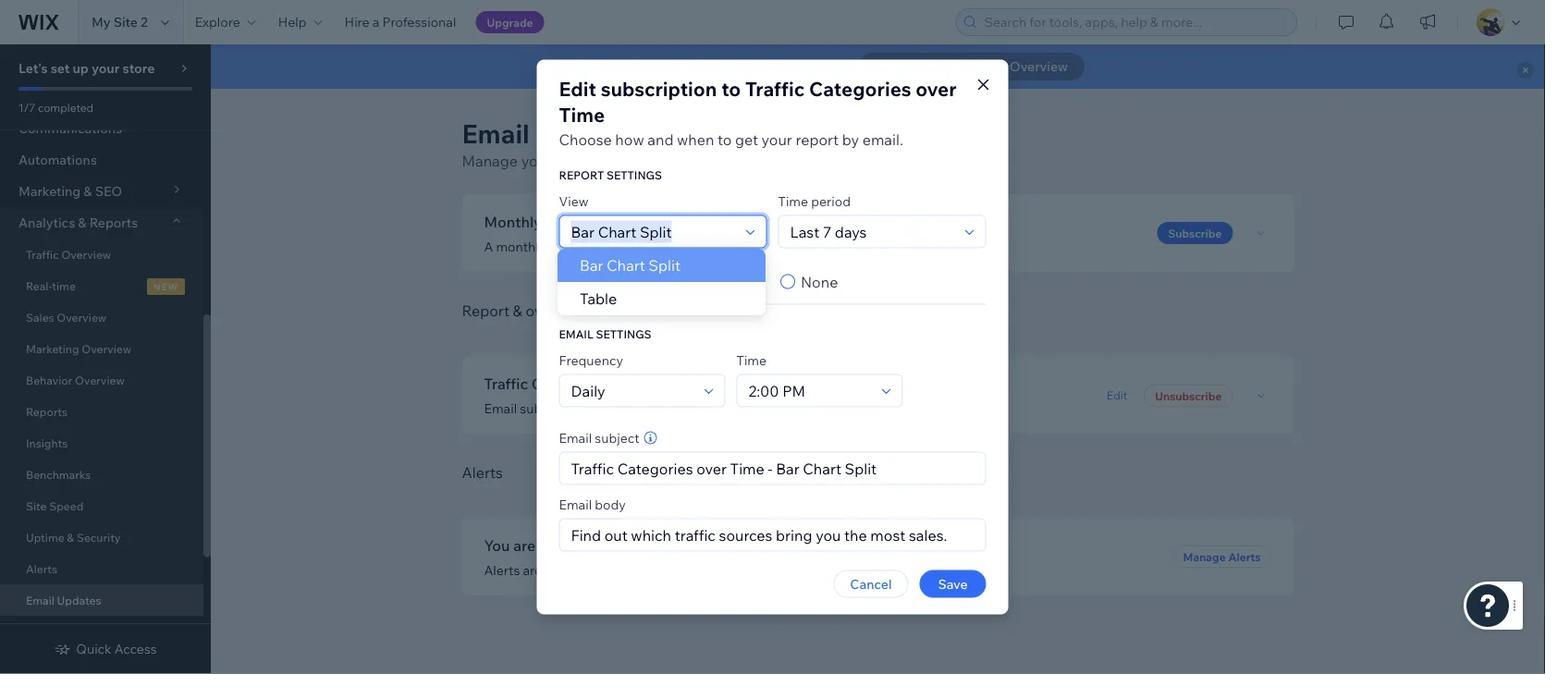 Task type: describe. For each thing, give the bounding box(es) containing it.
upgrade button
[[476, 11, 544, 33]]

marketing overview
[[26, 342, 131, 356]]

Frequency field
[[566, 375, 699, 407]]

csv
[[657, 272, 688, 291]]

done viewing the report?
[[672, 57, 848, 76]]

completed
[[38, 100, 94, 114]]

excel
[[726, 272, 762, 291]]

up
[[73, 60, 89, 76]]

your inside sidebar element
[[92, 60, 120, 76]]

email updates manage your wix analytics emails.
[[462, 117, 697, 170]]

1/7 completed
[[18, 100, 94, 114]]

a monthly overview of your site's key stats.
[[484, 239, 740, 255]]

time
[[52, 279, 76, 293]]

behavior overview
[[26, 373, 125, 387]]

get
[[735, 130, 758, 148]]

changes
[[762, 562, 814, 579]]

when
[[677, 130, 714, 148]]

email inside "traffic categories over time email subject: traffic categories over time - bar chart split"
[[484, 400, 517, 417]]

your up bar chart split
[[621, 239, 648, 255]]

email subject
[[559, 430, 640, 446]]

time period
[[778, 193, 851, 209]]

upgrade
[[487, 15, 533, 29]]

monthly
[[484, 213, 542, 231]]

bar inside "traffic categories over time email subject: traffic categories over time - bar chart split"
[[750, 400, 771, 417]]

subject
[[595, 430, 640, 446]]

alerts inside you are subscribed to 5 alerts alerts are email notifications about significant changes in your key stats.
[[484, 562, 520, 579]]

traffic overview link
[[0, 239, 203, 270]]

marketing overview link
[[0, 333, 203, 364]]

1 vertical spatial reports
[[26, 405, 68, 419]]

marketing inside button
[[945, 58, 1007, 74]]

frequency
[[559, 352, 623, 368]]

uptime
[[26, 530, 64, 544]]

0 vertical spatial are
[[513, 536, 536, 555]]

automations
[[18, 152, 97, 168]]

set
[[51, 60, 70, 76]]

store
[[122, 60, 155, 76]]

my site 2
[[92, 14, 148, 30]]

time up -
[[737, 352, 767, 368]]

real-
[[26, 279, 52, 293]]

email
[[545, 562, 578, 579]]

key inside you are subscribed to 5 alerts alerts are email notifications about significant changes in your key stats.
[[860, 562, 881, 579]]

2 vertical spatial categories
[[611, 400, 678, 417]]

updates for email updates manage your wix analytics emails.
[[536, 117, 640, 149]]

wix
[[555, 152, 581, 170]]

traffic overview
[[26, 247, 111, 261]]

report
[[796, 130, 839, 148]]

alerts
[[650, 536, 689, 555]]

analytics
[[18, 215, 75, 231]]

over inside the edit subscription to traffic categories over time choose how and when to get your report by email.
[[916, 77, 957, 101]]

to down the viewing
[[722, 77, 741, 101]]

Email subject field
[[566, 453, 980, 484]]

overview for behavior overview
[[75, 373, 125, 387]]

go back to marketing overview
[[876, 58, 1068, 74]]

analytics & reports
[[18, 215, 138, 231]]

2
[[141, 14, 148, 30]]

option group containing csv
[[637, 271, 838, 293]]

none
[[801, 272, 838, 291]]

professional
[[383, 14, 456, 30]]

in
[[817, 562, 827, 579]]

email.
[[863, 130, 903, 148]]

email for email body
[[559, 496, 592, 512]]

marketing inside sidebar element
[[26, 342, 79, 356]]

report?
[[796, 57, 848, 76]]

subscriptions
[[591, 302, 684, 320]]

traffic inside sidebar element
[[26, 247, 59, 261]]

& for reports
[[78, 215, 87, 231]]

sales
[[26, 310, 54, 324]]

Time period field
[[785, 216, 960, 247]]

settings for frequency
[[596, 327, 652, 341]]

my
[[92, 14, 111, 30]]

go back to marketing overview button
[[859, 53, 1085, 80]]

email for email updates
[[26, 593, 54, 607]]

hire
[[345, 14, 370, 30]]

done viewing the report? alert
[[211, 44, 1546, 89]]

to left 'get'
[[718, 130, 732, 148]]

choose
[[559, 130, 612, 148]]

subject:
[[520, 400, 568, 417]]

site speed
[[26, 499, 83, 513]]

overview for traffic overview
[[61, 247, 111, 261]]

new
[[154, 280, 179, 292]]

monthly
[[496, 239, 546, 255]]

by
[[842, 130, 859, 148]]

split inside option
[[649, 256, 681, 275]]

edit for edit subscription to traffic categories over time choose how and when to get your report by email.
[[559, 77, 597, 101]]

analytics
[[584, 152, 645, 170]]

& for security
[[67, 530, 74, 544]]

Email body field
[[566, 519, 980, 551]]

cancel
[[850, 576, 892, 592]]

view
[[559, 193, 589, 209]]

cancel button
[[834, 570, 909, 598]]

0 horizontal spatial key
[[684, 239, 704, 255]]

you are subscribed to 5 alerts alerts are email notifications about significant changes in your key stats.
[[484, 536, 916, 579]]

traffic up email subject
[[571, 400, 608, 417]]

your inside you are subscribed to 5 alerts alerts are email notifications about significant changes in your key stats.
[[830, 562, 857, 579]]

highlights
[[545, 213, 617, 231]]

overview for monthly
[[549, 239, 603, 255]]

Search for tools, apps, help & more... field
[[979, 9, 1291, 35]]

email updates link
[[0, 585, 203, 616]]

reports link
[[0, 396, 203, 427]]

email for email subject
[[559, 430, 592, 446]]



Task type: vqa. For each thing, say whether or not it's contained in the screenshot.
Time field
yes



Task type: locate. For each thing, give the bounding box(es) containing it.
0 vertical spatial key
[[684, 239, 704, 255]]

traffic up real-
[[26, 247, 59, 261]]

unsubscribe
[[1155, 389, 1222, 403]]

let's
[[18, 60, 48, 76]]

report
[[559, 168, 604, 182]]

1 horizontal spatial over
[[680, 400, 707, 417]]

edit left unsubscribe button
[[1107, 388, 1128, 402]]

1 horizontal spatial &
[[78, 215, 87, 231]]

settings down subscriptions
[[596, 327, 652, 341]]

subscription
[[601, 77, 717, 101]]

2 horizontal spatial categories
[[809, 77, 912, 101]]

list box containing bar chart split
[[558, 249, 766, 315]]

stats. left save
[[884, 562, 916, 579]]

0 horizontal spatial categories
[[532, 375, 608, 393]]

reports up insights on the left
[[26, 405, 68, 419]]

0 horizontal spatial site
[[26, 499, 47, 513]]

over
[[916, 77, 957, 101], [611, 375, 642, 393], [680, 400, 707, 417]]

email inside sidebar element
[[26, 593, 54, 607]]

categories inside the edit subscription to traffic categories over time choose how and when to get your report by email.
[[809, 77, 912, 101]]

email left subject:
[[484, 400, 517, 417]]

0 vertical spatial site
[[113, 14, 138, 30]]

significant
[[697, 562, 760, 579]]

& right report
[[513, 302, 523, 320]]

manage alerts
[[1183, 550, 1261, 564]]

unsubscribe button
[[1144, 385, 1233, 407]]

0 vertical spatial edit
[[559, 77, 597, 101]]

bar inside option
[[580, 256, 604, 275]]

uptime & security link
[[0, 522, 203, 553]]

sales overview link
[[0, 302, 203, 333]]

bar down a monthly overview of your site's key stats.
[[580, 256, 604, 275]]

the
[[769, 57, 793, 76]]

marketing
[[945, 58, 1007, 74], [26, 342, 79, 356]]

back
[[897, 58, 927, 74]]

email left body
[[559, 496, 592, 512]]

1 horizontal spatial manage
[[1183, 550, 1226, 564]]

time up choose
[[559, 103, 605, 127]]

1 vertical spatial split
[[810, 400, 838, 417]]

your left wix
[[521, 152, 552, 170]]

option group
[[637, 271, 838, 293]]

done
[[672, 57, 709, 76]]

site left speed
[[26, 499, 47, 513]]

over left -
[[680, 400, 707, 417]]

help button
[[267, 0, 334, 44]]

chart inside "traffic categories over time email subject: traffic categories over time - bar chart split"
[[774, 400, 807, 417]]

1 horizontal spatial chart
[[774, 400, 807, 417]]

and
[[648, 130, 674, 148]]

period
[[811, 193, 851, 209]]

quick access
[[76, 641, 157, 657]]

bar right -
[[750, 400, 771, 417]]

automations link
[[0, 144, 203, 176]]

updates up wix
[[536, 117, 640, 149]]

0 horizontal spatial split
[[649, 256, 681, 275]]

categories
[[809, 77, 912, 101], [532, 375, 608, 393], [611, 400, 678, 417]]

1 horizontal spatial key
[[860, 562, 881, 579]]

1 horizontal spatial categories
[[611, 400, 678, 417]]

a
[[484, 239, 493, 255]]

reports inside dropdown button
[[89, 215, 138, 231]]

explore
[[195, 14, 240, 30]]

settings for view
[[607, 168, 662, 182]]

table
[[580, 290, 617, 308]]

categories down 'frequency' at the bottom left
[[532, 375, 608, 393]]

sidebar element
[[0, 44, 211, 674]]

1 vertical spatial chart
[[774, 400, 807, 417]]

to inside you are subscribed to 5 alerts alerts are email notifications about significant changes in your key stats.
[[620, 536, 635, 555]]

to left 5
[[620, 536, 635, 555]]

1 vertical spatial &
[[513, 302, 523, 320]]

alerts link
[[0, 553, 203, 585]]

0 vertical spatial over
[[916, 77, 957, 101]]

you
[[484, 536, 510, 555]]

email down uptime
[[26, 593, 54, 607]]

0 horizontal spatial over
[[611, 375, 642, 393]]

1 horizontal spatial updates
[[536, 117, 640, 149]]

let's set up your store
[[18, 60, 155, 76]]

split down 'site's'
[[649, 256, 681, 275]]

0 horizontal spatial &
[[67, 530, 74, 544]]

manage inside the email updates manage your wix analytics emails.
[[462, 152, 518, 170]]

benchmarks link
[[0, 459, 203, 490]]

0 horizontal spatial stats.
[[707, 239, 740, 255]]

1 vertical spatial edit
[[1107, 388, 1128, 402]]

over down 'frequency' at the bottom left
[[611, 375, 642, 393]]

email updates
[[26, 593, 101, 607]]

2 vertical spatial &
[[67, 530, 74, 544]]

stats. inside you are subscribed to 5 alerts alerts are email notifications about significant changes in your key stats.
[[884, 562, 916, 579]]

1 vertical spatial stats.
[[884, 562, 916, 579]]

& inside dropdown button
[[78, 215, 87, 231]]

stats. up excel
[[707, 239, 740, 255]]

overview for sales overview
[[57, 310, 107, 324]]

1 horizontal spatial edit
[[1107, 388, 1128, 402]]

chart inside option
[[607, 256, 645, 275]]

attachment
[[559, 275, 620, 289]]

0 horizontal spatial edit
[[559, 77, 597, 101]]

split
[[649, 256, 681, 275], [810, 400, 838, 417]]

real-time
[[26, 279, 76, 293]]

reports up traffic overview link
[[89, 215, 138, 231]]

your right the in
[[830, 562, 857, 579]]

edit for edit
[[1107, 388, 1128, 402]]

time down email settings
[[646, 375, 680, 393]]

settings
[[607, 168, 662, 182], [596, 327, 652, 341]]

View field
[[566, 216, 740, 247]]

key
[[684, 239, 704, 255], [860, 562, 881, 579]]

1 vertical spatial marketing
[[26, 342, 79, 356]]

split inside "traffic categories over time email subject: traffic categories over time - bar chart split"
[[810, 400, 838, 417]]

chart right -
[[774, 400, 807, 417]]

viewing
[[712, 57, 766, 76]]

key right the in
[[860, 562, 881, 579]]

1 horizontal spatial site
[[113, 14, 138, 30]]

email for email updates manage your wix analytics emails.
[[462, 117, 530, 149]]

of
[[606, 239, 618, 255]]

to
[[929, 58, 942, 74], [722, 77, 741, 101], [718, 130, 732, 148], [620, 536, 635, 555]]

subscribed
[[539, 536, 617, 555]]

chart down of
[[607, 256, 645, 275]]

overview up "email"
[[526, 302, 588, 320]]

your right up
[[92, 60, 120, 76]]

quick
[[76, 641, 112, 657]]

email inside the email updates manage your wix analytics emails.
[[462, 117, 530, 149]]

email
[[559, 327, 594, 341]]

your inside the edit subscription to traffic categories over time choose how and when to get your report by email.
[[762, 130, 793, 148]]

1 horizontal spatial bar
[[750, 400, 771, 417]]

list box
[[558, 249, 766, 315]]

analytics & reports button
[[0, 207, 203, 239]]

your
[[92, 60, 120, 76], [762, 130, 793, 148], [521, 152, 552, 170], [621, 239, 648, 255], [830, 562, 857, 579]]

email left subject
[[559, 430, 592, 446]]

uptime & security
[[26, 530, 121, 544]]

subscribe
[[1168, 226, 1222, 240]]

benchmarks
[[26, 468, 91, 481]]

marketing up the behavior
[[26, 342, 79, 356]]

save
[[938, 576, 968, 592]]

0 vertical spatial updates
[[536, 117, 640, 149]]

subscribe button
[[1157, 222, 1233, 244]]

over down back
[[916, 77, 957, 101]]

0 vertical spatial bar
[[580, 256, 604, 275]]

traffic inside the edit subscription to traffic categories over time choose how and when to get your report by email.
[[746, 77, 805, 101]]

your inside the email updates manage your wix analytics emails.
[[521, 152, 552, 170]]

0 vertical spatial reports
[[89, 215, 138, 231]]

0 horizontal spatial reports
[[26, 405, 68, 419]]

updates inside sidebar element
[[57, 593, 101, 607]]

notifications
[[581, 562, 655, 579]]

stats.
[[707, 239, 740, 255], [884, 562, 916, 579]]

site left 2
[[113, 14, 138, 30]]

traffic categories over time email subject: traffic categories over time - bar chart split
[[484, 375, 838, 417]]

to right back
[[929, 58, 942, 74]]

categories up subject
[[611, 400, 678, 417]]

site's
[[651, 239, 681, 255]]

updates inside the email updates manage your wix analytics emails.
[[536, 117, 640, 149]]

1 vertical spatial overview
[[526, 302, 588, 320]]

edit button
[[1107, 387, 1128, 403]]

0 vertical spatial settings
[[607, 168, 662, 182]]

behavior overview link
[[0, 364, 203, 396]]

traffic down the
[[746, 77, 805, 101]]

& right uptime
[[67, 530, 74, 544]]

1 horizontal spatial split
[[810, 400, 838, 417]]

emails.
[[649, 152, 697, 170]]

report settings
[[559, 168, 662, 182]]

manage alerts link
[[1172, 546, 1272, 568]]

updates down alerts link
[[57, 593, 101, 607]]

0 vertical spatial overview
[[549, 239, 603, 255]]

report & overview subscriptions
[[462, 302, 684, 320]]

email
[[462, 117, 530, 149], [484, 400, 517, 417], [559, 430, 592, 446], [559, 496, 592, 512], [26, 593, 54, 607]]

key right 'site's'
[[684, 239, 704, 255]]

help
[[278, 14, 307, 30]]

0 horizontal spatial marketing
[[26, 342, 79, 356]]

0 vertical spatial stats.
[[707, 239, 740, 255]]

1 vertical spatial bar
[[750, 400, 771, 417]]

are right you
[[513, 536, 536, 555]]

2 horizontal spatial over
[[916, 77, 957, 101]]

0 horizontal spatial manage
[[462, 152, 518, 170]]

1 vertical spatial are
[[523, 562, 542, 579]]

1 vertical spatial site
[[26, 499, 47, 513]]

time inside the edit subscription to traffic categories over time choose how and when to get your report by email.
[[559, 103, 605, 127]]

0 vertical spatial split
[[649, 256, 681, 275]]

email settings
[[559, 327, 652, 341]]

premium
[[629, 216, 675, 228]]

quick access button
[[54, 641, 157, 658]]

1 horizontal spatial stats.
[[884, 562, 916, 579]]

split up email subject field
[[810, 400, 838, 417]]

1 horizontal spatial reports
[[89, 215, 138, 231]]

updates for email updates
[[57, 593, 101, 607]]

reports
[[89, 215, 138, 231], [26, 405, 68, 419]]

0 horizontal spatial updates
[[57, 593, 101, 607]]

0 vertical spatial manage
[[462, 152, 518, 170]]

1 vertical spatial over
[[611, 375, 642, 393]]

edit
[[559, 77, 597, 101], [1107, 388, 1128, 402]]

-
[[743, 400, 747, 417]]

are left email on the left
[[523, 562, 542, 579]]

categories down go
[[809, 77, 912, 101]]

edit up choose
[[559, 77, 597, 101]]

overview for &
[[526, 302, 588, 320]]

1 vertical spatial updates
[[57, 593, 101, 607]]

your right 'get'
[[762, 130, 793, 148]]

to inside go back to marketing overview button
[[929, 58, 942, 74]]

about
[[658, 562, 694, 579]]

1 vertical spatial settings
[[596, 327, 652, 341]]

2 vertical spatial over
[[680, 400, 707, 417]]

are
[[513, 536, 536, 555], [523, 562, 542, 579]]

alerts inside sidebar element
[[26, 562, 57, 576]]

0 horizontal spatial bar
[[580, 256, 604, 275]]

site inside site speed link
[[26, 499, 47, 513]]

& for overview
[[513, 302, 523, 320]]

body
[[595, 496, 626, 512]]

0 vertical spatial &
[[78, 215, 87, 231]]

0 vertical spatial categories
[[809, 77, 912, 101]]

1 vertical spatial manage
[[1183, 550, 1226, 564]]

marketing right back
[[945, 58, 1007, 74]]

1 vertical spatial categories
[[532, 375, 608, 393]]

settings down how
[[607, 168, 662, 182]]

0 vertical spatial chart
[[607, 256, 645, 275]]

& up traffic overview
[[78, 215, 87, 231]]

Time field
[[743, 375, 876, 407]]

speed
[[49, 499, 83, 513]]

bar chart split option
[[558, 249, 766, 282]]

overview for marketing overview
[[82, 342, 131, 356]]

security
[[77, 530, 121, 544]]

time left period
[[778, 193, 808, 209]]

5
[[638, 536, 647, 555]]

traffic
[[746, 77, 805, 101], [26, 247, 59, 261], [484, 375, 528, 393], [571, 400, 608, 417]]

sales overview
[[26, 310, 107, 324]]

1 horizontal spatial marketing
[[945, 58, 1007, 74]]

email left choose
[[462, 117, 530, 149]]

1 vertical spatial key
[[860, 562, 881, 579]]

access
[[115, 641, 157, 657]]

&
[[78, 215, 87, 231], [513, 302, 523, 320], [67, 530, 74, 544]]

2 horizontal spatial &
[[513, 302, 523, 320]]

overview inside button
[[1010, 58, 1068, 74]]

0 horizontal spatial chart
[[607, 256, 645, 275]]

time left -
[[710, 400, 740, 417]]

edit inside the edit subscription to traffic categories over time choose how and when to get your report by email.
[[559, 77, 597, 101]]

overview down highlights
[[549, 239, 603, 255]]

traffic up subject:
[[484, 375, 528, 393]]

insights link
[[0, 427, 203, 459]]

0 vertical spatial marketing
[[945, 58, 1007, 74]]



